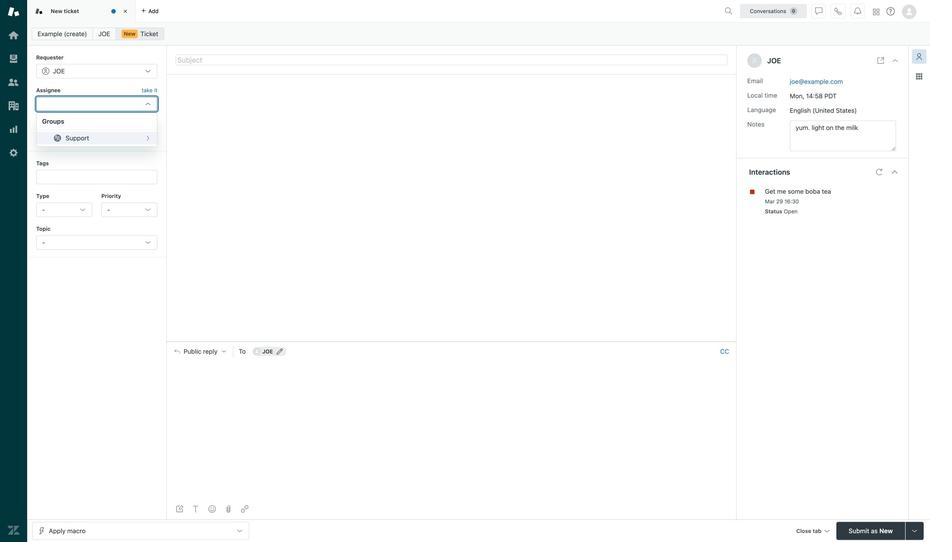 Task type: vqa. For each thing, say whether or not it's contained in the screenshot.
List Box
yes



Task type: locate. For each thing, give the bounding box(es) containing it.
insert emojis image
[[209, 506, 216, 513]]

zendesk image
[[8, 525, 19, 537]]

option
[[37, 132, 157, 145]]

1 horizontal spatial close image
[[892, 57, 899, 64]]

close image
[[121, 7, 130, 16], [892, 57, 899, 64]]

notifications image
[[855, 7, 862, 15]]

add attachment image
[[225, 506, 232, 513]]

user image
[[753, 58, 757, 63]]

1 vertical spatial close image
[[892, 57, 899, 64]]

zendesk products image
[[874, 9, 880, 15]]

None field
[[42, 100, 141, 108]]

draft mode image
[[176, 506, 183, 513]]

None text field
[[790, 121, 897, 151]]

admin image
[[8, 147, 19, 159]]

edit user image
[[277, 349, 283, 355]]

0 vertical spatial close image
[[121, 7, 130, 16]]

view more details image
[[878, 57, 885, 64]]

reporting image
[[8, 124, 19, 135]]

main element
[[0, 0, 27, 543]]

minimize composer image
[[448, 338, 455, 346]]

0 horizontal spatial close image
[[121, 7, 130, 16]]

list box
[[36, 113, 158, 147]]

joe@example.com image
[[253, 348, 261, 356]]

close image inside the tabs tab list
[[121, 7, 130, 16]]

get help image
[[887, 7, 895, 15]]

button displays agent's chat status as invisible. image
[[816, 7, 823, 15]]

user image
[[752, 58, 758, 63]]

tab
[[27, 0, 136, 23]]



Task type: describe. For each thing, give the bounding box(es) containing it.
secondary element
[[27, 25, 931, 43]]

zendesk support image
[[8, 6, 19, 18]]

get started image
[[8, 29, 19, 41]]

tabs tab list
[[27, 0, 722, 23]]

organizations image
[[8, 100, 19, 112]]

apps image
[[916, 73, 923, 80]]

customer context image
[[916, 53, 923, 60]]

format text image
[[192, 506, 200, 513]]

Mar 29 16:30 text field
[[765, 199, 799, 205]]

Subject field
[[176, 55, 728, 65]]

add link (cmd k) image
[[241, 506, 249, 513]]

views image
[[8, 53, 19, 65]]

customers image
[[8, 77, 19, 88]]



